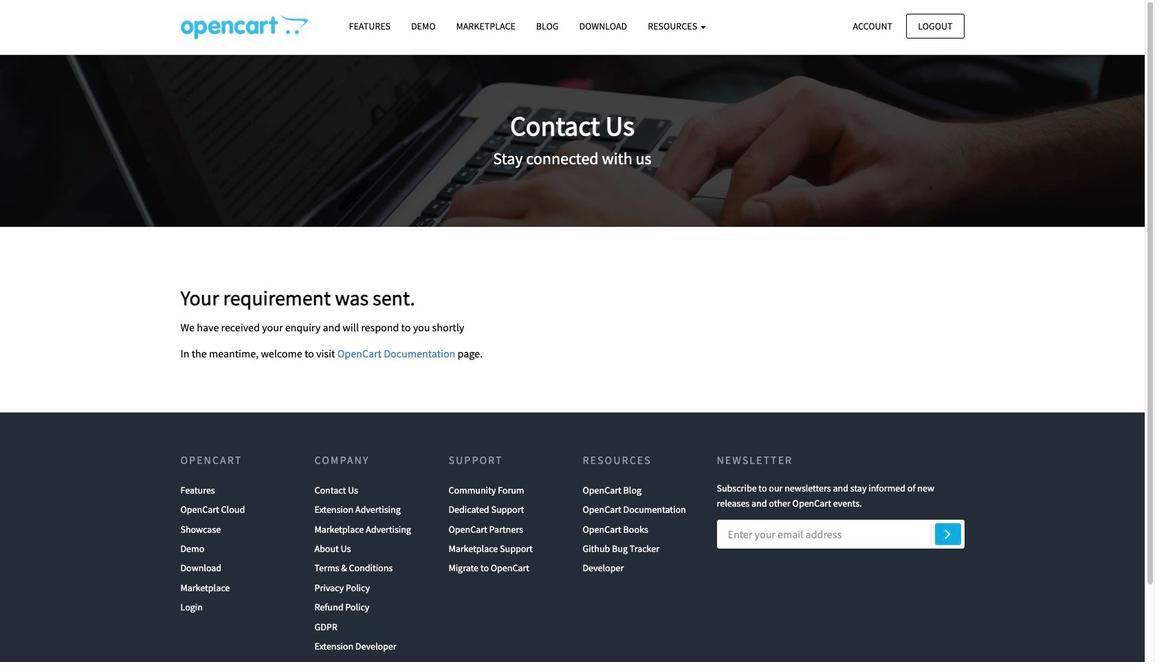 Task type: describe. For each thing, give the bounding box(es) containing it.
angle right image
[[945, 525, 951, 542]]



Task type: locate. For each thing, give the bounding box(es) containing it.
opencart - contact support success image
[[181, 14, 308, 39]]



Task type: vqa. For each thing, say whether or not it's contained in the screenshot.
angle right icon
yes



